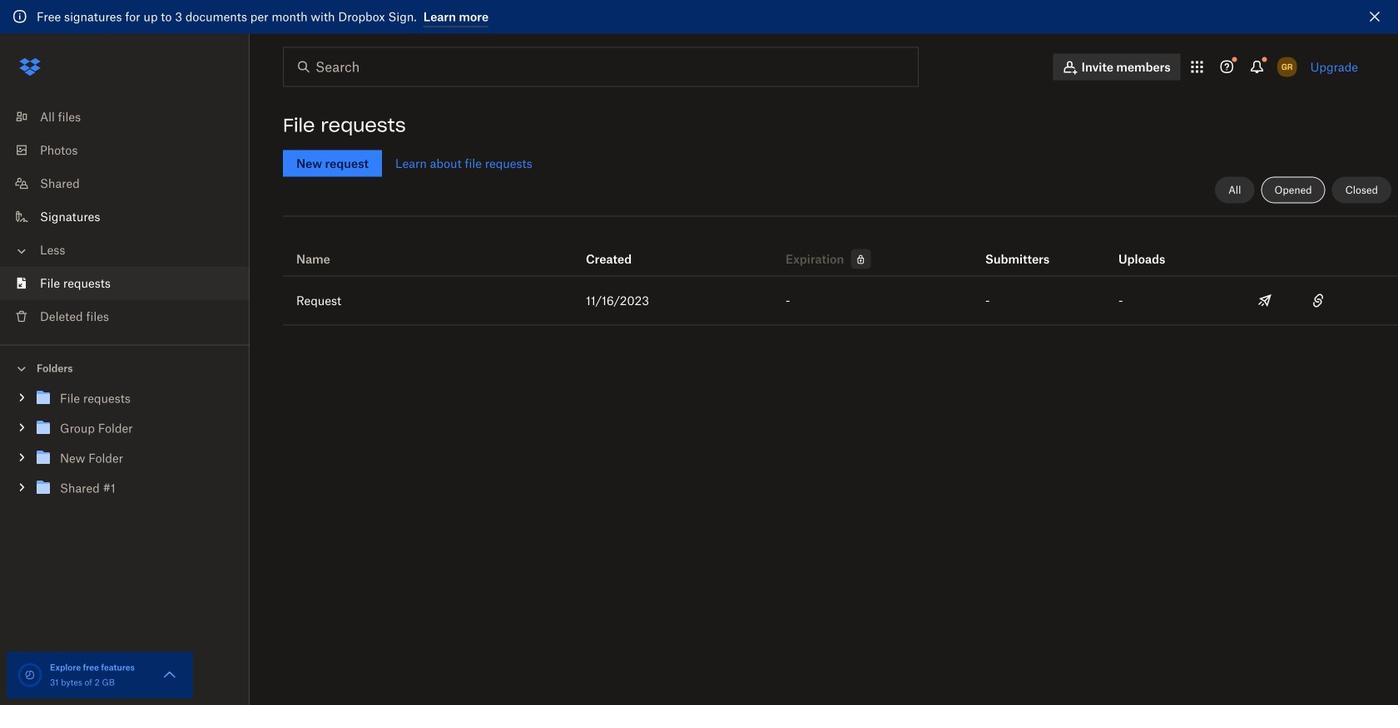 Task type: describe. For each thing, give the bounding box(es) containing it.
dropbox image
[[13, 50, 47, 84]]

1 row from the top
[[283, 223, 1398, 277]]

less image
[[13, 243, 30, 260]]

2 column header from the left
[[1118, 229, 1185, 269]]

pro trial element
[[844, 249, 871, 269]]

copy link image
[[1308, 291, 1328, 311]]

quota usage progress bar
[[17, 662, 43, 689]]

1 column header from the left
[[985, 229, 1052, 269]]

send email image
[[1255, 291, 1275, 311]]



Task type: locate. For each thing, give the bounding box(es) containing it.
table
[[283, 223, 1398, 326]]

cell inside row
[[1345, 277, 1398, 325]]

column header
[[985, 229, 1052, 269], [1118, 229, 1185, 269]]

group
[[0, 380, 250, 516]]

row
[[283, 223, 1398, 277], [283, 277, 1398, 326]]

alert
[[0, 0, 1398, 34]]

list
[[0, 90, 250, 345]]

quota usage image
[[17, 662, 43, 689]]

0 horizontal spatial column header
[[985, 229, 1052, 269]]

1 horizontal spatial column header
[[1118, 229, 1185, 269]]

list item
[[0, 267, 250, 300]]

cell
[[1345, 277, 1398, 325]]

2 row from the top
[[283, 277, 1398, 326]]

Search in folder "Dropbox" text field
[[315, 57, 884, 77]]



Task type: vqa. For each thing, say whether or not it's contained in the screenshot.
1st column header from right
yes



